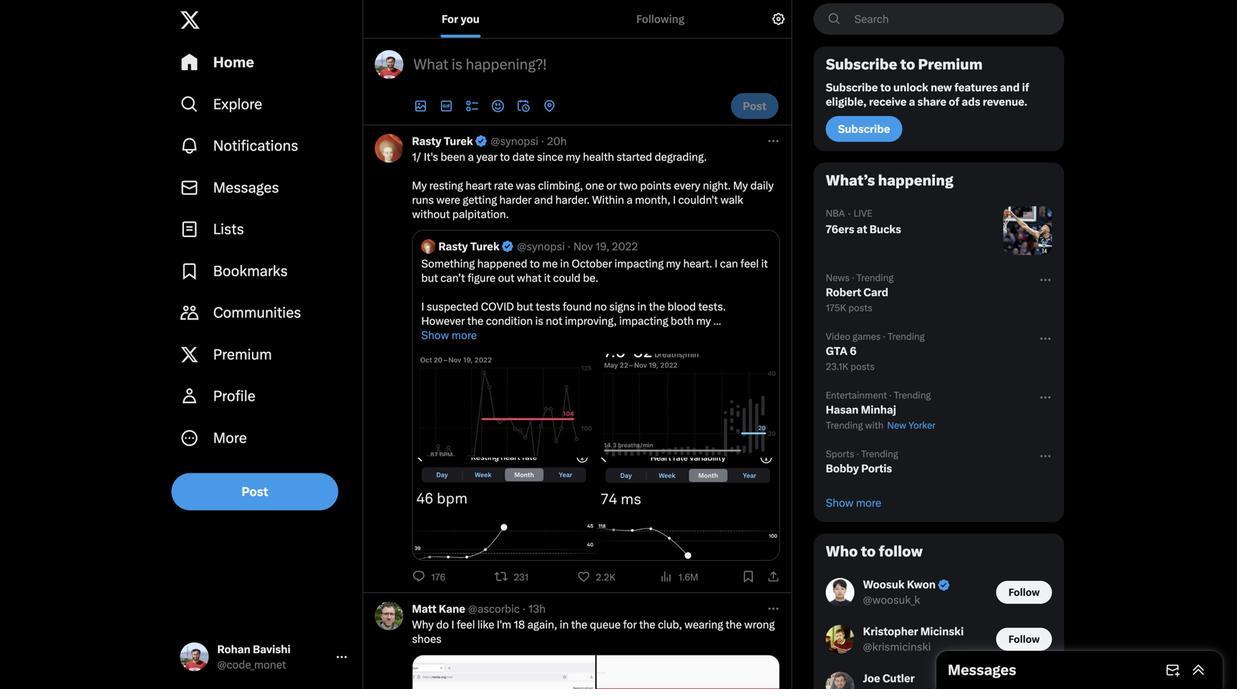 Task type: vqa. For each thing, say whether or not it's contained in the screenshot.
BOOKMARKS link
yes



Task type: locate. For each thing, give the bounding box(es) containing it.
1 vertical spatial it
[[544, 271, 551, 284]]

0 vertical spatial verified account image
[[475, 134, 488, 148]]

improving,
[[565, 314, 617, 327]]

1 vertical spatial show
[[826, 496, 854, 509]]

more
[[213, 429, 247, 447]]

cutler
[[883, 672, 915, 685]]

to inside subscribe to unlock new features and if eligible, receive a share of ads revenue.
[[881, 81, 892, 94]]

communities link
[[172, 292, 357, 334]]

0 horizontal spatial a
[[468, 150, 474, 163]]

1 vertical spatial more
[[857, 496, 882, 509]]

it down me
[[544, 271, 551, 284]]

0 horizontal spatial verified account image
[[475, 134, 488, 148]]

and up revenue. on the top
[[1001, 81, 1020, 94]]

2 horizontal spatial and
[[1001, 81, 1020, 94]]

performance
[[422, 329, 485, 342]]

subscribe inside subscribe to unlock new features and if eligible, receive a share of ads revenue.
[[826, 81, 878, 94]]

blood
[[668, 300, 696, 313]]

1 vertical spatial verified account image
[[501, 240, 515, 253]]

0 vertical spatial impacting
[[615, 257, 664, 270]]

@synopsi up me
[[518, 240, 565, 253]]

suspected
[[427, 300, 479, 313]]

0 vertical spatial turek
[[444, 135, 473, 148]]

0 horizontal spatial messages
[[213, 179, 279, 196]]

premium up new
[[919, 56, 983, 73]]

october
[[572, 257, 612, 270]]

0 horizontal spatial post
[[242, 485, 268, 499]]

figure
[[468, 271, 496, 284]]

1 vertical spatial turek
[[471, 240, 500, 253]]

0 horizontal spatial feel
[[457, 618, 475, 631]]

· left live
[[848, 207, 851, 220]]

0 vertical spatial a
[[909, 95, 916, 108]]

Post text text field
[[414, 54, 779, 74]]

trending inside video games · trending gta 6 23.1k posts
[[888, 331, 925, 342]]

verified account image up happened
[[501, 240, 515, 253]]

do
[[436, 618, 449, 631]]

two
[[619, 179, 638, 192]]

health
[[583, 150, 614, 163]]

premium up profile
[[213, 346, 272, 363]]

matt
[[412, 602, 437, 615]]

primary navigation
[[172, 42, 357, 459]]

2 vertical spatial in
[[560, 618, 569, 631]]

woosuk kwon link
[[864, 577, 951, 593]]

could
[[553, 271, 581, 284]]

but
[[422, 271, 438, 284], [517, 300, 534, 313]]

trending right games
[[888, 331, 925, 342]]

2022
[[612, 240, 638, 253]]

my up walk
[[734, 179, 748, 192]]

who to follow section
[[815, 534, 1064, 689]]

show more inside home timeline element
[[422, 329, 477, 342]]

1 follow from the top
[[1009, 586, 1040, 598]]

rasty turek up something
[[439, 240, 500, 253]]

follow button
[[997, 581, 1053, 604], [997, 628, 1053, 651]]

show more
[[422, 329, 477, 342], [826, 496, 882, 509]]

6
[[850, 345, 857, 357]]

· right news
[[852, 272, 855, 283]]

1/ it's been a year to date since my health started degrading. my resting heart rate was climbing, one or two points every night. my daily runs were getting harder and harder. within a month, i couldn't walk without palpitation.
[[412, 150, 777, 221]]

matt kane @ascorbic · 13h
[[412, 602, 546, 615]]

trending up card
[[857, 272, 894, 283]]

0 horizontal spatial more
[[452, 329, 477, 342]]

· inside nba · live 76ers at bucks
[[848, 207, 851, 220]]

and down climbing, at left top
[[534, 193, 553, 206]]

1 vertical spatial show more
[[826, 496, 882, 509]]

posts down card
[[849, 302, 873, 313]]

1 vertical spatial rasty turek
[[439, 240, 500, 253]]

a down two
[[627, 193, 633, 206]]

new
[[888, 420, 907, 431]]

2 vertical spatial and
[[487, 329, 506, 342]]

@synopsi for @synopsi · 20h
[[491, 135, 539, 148]]

rasty
[[412, 135, 442, 148], [439, 240, 468, 253]]

post for post link
[[242, 485, 268, 499]]

subscribe for subscribe to unlock new features and if eligible, receive a share of ads revenue.
[[826, 81, 878, 94]]

and inside 1/ it's been a year to date since my health started degrading. my resting heart rate was climbing, one or two points every night. my daily runs were getting harder and harder. within a month, i couldn't walk without palpitation.
[[534, 193, 553, 206]]

the down covid
[[468, 314, 484, 327]]

@synopsi for @synopsi · nov 19, 2022
[[518, 240, 565, 253]]

joe cutler
[[864, 672, 915, 685]]

1 vertical spatial @synopsi
[[518, 240, 565, 253]]

to up unlock
[[901, 56, 916, 73]]

show down however
[[422, 329, 449, 342]]

verified account image
[[475, 134, 488, 148], [501, 240, 515, 253]]

1 vertical spatial premium
[[213, 346, 272, 363]]

rasty turek up been at left top
[[412, 135, 473, 148]]

0 vertical spatial and
[[1001, 81, 1020, 94]]

can't
[[441, 271, 465, 284]]

turek
[[444, 135, 473, 148], [471, 240, 500, 253]]

0 vertical spatial show more
[[422, 329, 477, 342]]

0 vertical spatial subscribe
[[826, 56, 898, 73]]

year
[[477, 150, 498, 163]]

following link
[[558, 0, 763, 38]]

show inside home timeline element
[[422, 329, 449, 342]]

getting
[[463, 193, 497, 206]]

0 vertical spatial post
[[743, 100, 767, 112]]

my up runs
[[412, 179, 427, 192]]

1 horizontal spatial is
[[536, 314, 544, 327]]

rasty up it's
[[412, 135, 442, 148]]

· for nba · live 76ers at bucks
[[848, 207, 851, 220]]

i left can
[[715, 257, 718, 270]]

trending down hasan on the right bottom of page
[[826, 420, 863, 431]]

it right can
[[762, 257, 768, 270]]

bookmarks
[[213, 262, 288, 280]]

0 vertical spatial in
[[560, 257, 570, 270]]

is right what
[[452, 56, 463, 73]]

a left year
[[468, 150, 474, 163]]

to right who
[[861, 543, 876, 560]]

1 vertical spatial is
[[536, 314, 544, 327]]

1 vertical spatial follow
[[1009, 633, 1040, 645]]

1 horizontal spatial but
[[517, 300, 534, 313]]

1 follow button from the top
[[997, 581, 1053, 604]]

been
[[441, 150, 466, 163]]

@woosuk_k link
[[864, 593, 921, 607]]

in
[[560, 257, 570, 270], [638, 300, 647, 313], [560, 618, 569, 631]]

feel left like
[[457, 618, 475, 631]]

to inside something happened to me in october impacting my heart. i can feel it but can't figure out what it could be. i suspected covid but tests found no signs in the blood tests. however the condition is not improving, impacting both my performance and my sleep.
[[530, 257, 540, 270]]

2 horizontal spatial a
[[909, 95, 916, 108]]

rasty for verified account image in rasty turek link
[[412, 135, 442, 148]]

0 horizontal spatial show
[[422, 329, 449, 342]]

0 vertical spatial messages
[[213, 179, 279, 196]]

· inside the entertainment · trending hasan minhaj trending with new yorker
[[890, 390, 892, 401]]

tests.
[[699, 300, 726, 313]]

in right again,
[[560, 618, 569, 631]]

follow button for @krismicinski
[[997, 628, 1053, 651]]

trending for minhaj
[[894, 390, 931, 401]]

rasty up something
[[439, 240, 468, 253]]

feel inside something happened to me in october impacting my heart. i can feel it but can't figure out what it could be. i suspected covid but tests found no signs in the blood tests. however the condition is not improving, impacting both my performance and my sleep.
[[741, 257, 759, 270]]

0 horizontal spatial my
[[412, 179, 427, 192]]

i right do
[[452, 618, 455, 631]]

kristopher micinski link
[[864, 624, 964, 640]]

1 vertical spatial follow button
[[997, 628, 1053, 651]]

i down every
[[673, 193, 676, 206]]

· for @synopsi · nov 19, 2022
[[568, 240, 571, 253]]

messages down notifications in the top of the page
[[213, 179, 279, 196]]

2 follow from the top
[[1009, 633, 1040, 645]]

it
[[762, 257, 768, 270], [544, 271, 551, 284]]

more down however
[[452, 329, 477, 342]]

· right sports
[[857, 448, 859, 460]]

1 horizontal spatial it
[[762, 257, 768, 270]]

show more down however
[[422, 329, 477, 342]]

1 horizontal spatial my
[[734, 179, 748, 192]]

turek up happened
[[471, 240, 500, 253]]

0 vertical spatial follow
[[1009, 586, 1040, 598]]

· left 20h
[[542, 135, 544, 148]]

signs
[[610, 300, 635, 313]]

0 horizontal spatial is
[[452, 56, 463, 73]]

impacting down signs
[[620, 314, 669, 327]]

of
[[949, 95, 960, 108]]

0 vertical spatial follow button
[[997, 581, 1053, 604]]

1 horizontal spatial premium
[[919, 56, 983, 73]]

76ers
[[826, 223, 855, 236]]

messages down micinski
[[948, 662, 1017, 679]]

and
[[1001, 81, 1020, 94], [534, 193, 553, 206], [487, 329, 506, 342]]

@synopsi up date
[[491, 135, 539, 148]]

my inside 1/ it's been a year to date since my health started degrading. my resting heart rate was climbing, one or two points every night. my daily runs were getting harder and harder. within a month, i couldn't walk without palpitation.
[[566, 150, 581, 163]]

· inside sports · trending bobby portis
[[857, 448, 859, 460]]

feel
[[741, 257, 759, 270], [457, 618, 475, 631]]

0 vertical spatial posts
[[849, 302, 873, 313]]

daily
[[751, 179, 774, 192]]

notifications
[[213, 137, 298, 154]]

the left queue
[[571, 618, 588, 631]]

1 horizontal spatial feel
[[741, 257, 759, 270]]

13h link
[[529, 602, 546, 616]]

nov
[[574, 240, 593, 253]]

but up "condition"
[[517, 300, 534, 313]]

0 vertical spatial rasty turek
[[412, 135, 473, 148]]

why do i feel like i'm 18 again, in the queue for the club, wearing the wrong shoes
[[412, 618, 778, 645]]

tab list
[[364, 0, 763, 38]]

· left 13h
[[523, 602, 526, 615]]

0 horizontal spatial but
[[422, 271, 438, 284]]

to for who to follow
[[861, 543, 876, 560]]

to left me
[[530, 257, 540, 270]]

1 vertical spatial in
[[638, 300, 647, 313]]

follow for @krismicinski
[[1009, 633, 1040, 645]]

rohan
[[217, 643, 251, 656]]

1 vertical spatial subscribe
[[826, 81, 878, 94]]

2 follow button from the top
[[997, 628, 1053, 651]]

·
[[542, 135, 544, 148], [848, 207, 851, 220], [568, 240, 571, 253], [852, 272, 855, 283], [883, 331, 886, 342], [890, 390, 892, 401], [857, 448, 859, 460], [523, 602, 526, 615]]

@code_monet
[[217, 658, 286, 671]]

1 vertical spatial messages
[[948, 662, 1017, 679]]

a inside subscribe to unlock new features and if eligible, receive a share of ads revenue.
[[909, 95, 916, 108]]

0 horizontal spatial show more
[[422, 329, 477, 342]]

show down bobby
[[826, 496, 854, 509]]

micinski
[[921, 625, 964, 638]]

0 vertical spatial @synopsi
[[491, 135, 539, 148]]

in up could
[[560, 257, 570, 270]]

20h link
[[547, 134, 567, 148]]

0 vertical spatial premium
[[919, 56, 983, 73]]

1 vertical spatial post
[[242, 485, 268, 499]]

minhaj
[[861, 403, 897, 416]]

subscribe
[[826, 56, 898, 73], [826, 81, 878, 94], [838, 122, 891, 135]]

my down 20h link
[[566, 150, 581, 163]]

1 horizontal spatial post
[[743, 100, 767, 112]]

1 vertical spatial but
[[517, 300, 534, 313]]

1 horizontal spatial more
[[857, 496, 882, 509]]

0 horizontal spatial and
[[487, 329, 506, 342]]

live
[[854, 208, 873, 219]]

to right year
[[500, 150, 510, 163]]

entertainment · trending hasan minhaj trending with new yorker
[[826, 390, 936, 431]]

@woosuk_k
[[864, 594, 921, 606]]

couldn't
[[679, 193, 718, 206]]

19,
[[596, 240, 610, 253]]

posts inside news · trending robert card 175k posts
[[849, 302, 873, 313]]

1 vertical spatial and
[[534, 193, 553, 206]]

and down "condition"
[[487, 329, 506, 342]]

turek up been at left top
[[444, 135, 473, 148]]

1 vertical spatial rasty
[[439, 240, 468, 253]]

feel right can
[[741, 257, 759, 270]]

games
[[853, 331, 881, 342]]

news
[[826, 272, 850, 283]]

0 vertical spatial it
[[762, 257, 768, 270]]

trending inside news · trending robert card 175k posts
[[857, 272, 894, 283]]

1 vertical spatial posts
[[851, 361, 875, 372]]

it's
[[424, 150, 438, 163]]

at
[[857, 223, 868, 236]]

messages
[[213, 179, 279, 196], [948, 662, 1017, 679]]

rate
[[494, 179, 514, 192]]

0 vertical spatial is
[[452, 56, 463, 73]]

post
[[743, 100, 767, 112], [242, 485, 268, 499]]

post inside button
[[743, 100, 767, 112]]

0 horizontal spatial premium
[[213, 346, 272, 363]]

0 vertical spatial feel
[[741, 257, 759, 270]]

verified account image up year
[[475, 134, 488, 148]]

but left can't
[[422, 271, 438, 284]]

subscribe for subscribe to premium
[[826, 56, 898, 73]]

a down unlock
[[909, 95, 916, 108]]

· left nov
[[568, 240, 571, 253]]

to
[[901, 56, 916, 73], [881, 81, 892, 94], [500, 150, 510, 163], [530, 257, 540, 270], [861, 543, 876, 560]]

wearing
[[685, 618, 724, 631]]

impacting down the "2022"
[[615, 257, 664, 270]]

1 horizontal spatial and
[[534, 193, 553, 206]]

trending inside sports · trending bobby portis
[[862, 448, 899, 460]]

without
[[412, 208, 450, 221]]

0 vertical spatial rasty
[[412, 135, 442, 148]]

0 vertical spatial more
[[452, 329, 477, 342]]

· up the minhaj
[[890, 390, 892, 401]]

1 horizontal spatial show
[[826, 496, 854, 509]]

to inside who to follow section
[[861, 543, 876, 560]]

1 horizontal spatial show more
[[826, 496, 882, 509]]

tab list containing for you
[[364, 0, 763, 38]]

a
[[909, 95, 916, 108], [468, 150, 474, 163], [627, 193, 633, 206]]

harder
[[500, 193, 532, 206]]

my down "condition"
[[509, 329, 524, 342]]

1.6m link
[[660, 569, 704, 584]]

is up sleep.
[[536, 314, 544, 327]]

premium link
[[172, 334, 357, 375]]

2 my from the left
[[734, 179, 748, 192]]

more down portis on the bottom of the page
[[857, 496, 882, 509]]

for you link
[[364, 0, 558, 38]]

messages inside 'primary' navigation
[[213, 179, 279, 196]]

1 horizontal spatial a
[[627, 193, 633, 206]]

0 vertical spatial show
[[422, 329, 449, 342]]

my
[[566, 150, 581, 163], [666, 257, 681, 270], [697, 314, 711, 327], [509, 329, 524, 342]]

1 vertical spatial feel
[[457, 618, 475, 631]]

subscribe to premium section
[[815, 47, 1064, 150]]

in right signs
[[638, 300, 647, 313]]

who to follow
[[826, 543, 923, 560]]

new yorker link
[[886, 420, 936, 431]]

· right games
[[883, 331, 886, 342]]

posts down 6
[[851, 361, 875, 372]]

trending up portis on the bottom of the page
[[862, 448, 899, 460]]

· for news · trending robert card 175k posts
[[852, 272, 855, 283]]

· inside news · trending robert card 175k posts
[[852, 272, 855, 283]]

show more down bobby
[[826, 496, 882, 509]]

to up receive
[[881, 81, 892, 94]]

was
[[516, 179, 536, 192]]

feel inside why do i feel like i'm 18 again, in the queue for the club, wearing the wrong shoes
[[457, 618, 475, 631]]

Search query text field
[[846, 4, 1064, 34]]

trending up new yorker link
[[894, 390, 931, 401]]

my
[[412, 179, 427, 192], [734, 179, 748, 192]]



Task type: describe. For each thing, give the bounding box(es) containing it.
lists
[[213, 221, 244, 238]]

1 vertical spatial impacting
[[620, 314, 669, 327]]

2 vertical spatial a
[[627, 193, 633, 206]]

harder.
[[556, 193, 590, 206]]

ads
[[962, 95, 981, 108]]

show more inside show more link
[[826, 496, 882, 509]]

176
[[431, 572, 446, 583]]

· for entertainment · trending hasan minhaj trending with new yorker
[[890, 390, 892, 401]]

my left heart.
[[666, 257, 681, 270]]

no
[[595, 300, 607, 313]]

if
[[1023, 81, 1030, 94]]

within
[[592, 193, 625, 206]]

1 horizontal spatial verified account image
[[501, 240, 515, 253]]

unlock
[[894, 81, 929, 94]]

verified account image inside rasty turek link
[[475, 134, 488, 148]]

1 horizontal spatial messages
[[948, 662, 1017, 679]]

@synopsi · nov 19, 2022
[[518, 240, 638, 253]]

· inside video games · trending gta 6 23.1k posts
[[883, 331, 886, 342]]

portis
[[862, 462, 893, 475]]

my down tests.
[[697, 314, 711, 327]]

2 vertical spatial subscribe
[[838, 122, 891, 135]]

0 horizontal spatial it
[[544, 271, 551, 284]]

to inside 1/ it's been a year to date since my health started degrading. my resting heart rate was climbing, one or two points every night. my daily runs were getting harder and harder. within a month, i couldn't walk without palpitation.
[[500, 150, 510, 163]]

revenue.
[[983, 95, 1028, 108]]

woosuk
[[864, 578, 905, 591]]

the right 'for'
[[640, 618, 656, 631]]

and inside something happened to me in october impacting my heart. i can feel it but can't figure out what it could be. i suspected covid but tests found no signs in the blood tests. however the condition is not improving, impacting both my performance and my sleep.
[[487, 329, 506, 342]]

Search search field
[[814, 3, 1065, 35]]

in inside why do i feel like i'm 18 again, in the queue for the club, wearing the wrong shoes
[[560, 618, 569, 631]]

or
[[607, 179, 617, 192]]

176 replies, 231 reposts, 2267 likes, 1160 bookmarks, 1639756 views group
[[412, 569, 780, 584]]

happening?!
[[466, 56, 547, 73]]

more inside home timeline element
[[452, 329, 477, 342]]

messages link
[[172, 167, 357, 208]]

me
[[543, 257, 558, 270]]

new
[[931, 81, 953, 94]]

notifications link
[[172, 125, 357, 167]]

posts inside video games · trending gta 6 23.1k posts
[[851, 361, 875, 372]]

i up however
[[422, 300, 424, 313]]

what
[[414, 56, 449, 73]]

card
[[864, 286, 889, 299]]

premium inside section
[[919, 56, 983, 73]]

covid
[[481, 300, 514, 313]]

to for subscribe to unlock new features and if eligible, receive a share of ads revenue.
[[881, 81, 892, 94]]

175k
[[826, 302, 847, 313]]

degrading.
[[655, 150, 707, 163]]

robert
[[826, 286, 862, 299]]

started
[[617, 150, 653, 163]]

premium inside 'primary' navigation
[[213, 346, 272, 363]]

not
[[546, 314, 563, 327]]

home timeline element
[[364, 0, 792, 689]]

since
[[537, 150, 564, 163]]

1.6m
[[679, 572, 699, 583]]

verified account image
[[938, 578, 951, 592]]

turek for verified account image to the right
[[471, 240, 500, 253]]

happened
[[478, 257, 528, 270]]

woosuk kwon
[[864, 578, 936, 591]]

joe
[[864, 672, 881, 685]]

subscribe to unlock new features and if eligible, receive a share of ads revenue.
[[826, 81, 1032, 108]]

the left blood at the right top of page
[[649, 300, 666, 313]]

wrong
[[745, 618, 775, 631]]

home link
[[172, 42, 357, 83]]

nba · live 76ers at bucks
[[826, 207, 902, 236]]

were
[[437, 193, 461, 206]]

@ascorbic
[[468, 602, 520, 615]]

explore
[[213, 96, 262, 113]]

is inside something happened to me in october impacting my heart. i can feel it but can't figure out what it could be. i suspected covid but tests found no signs in the blood tests. however the condition is not improving, impacting both my performance and my sleep.
[[536, 314, 544, 327]]

communities
[[213, 304, 301, 321]]

for
[[442, 13, 459, 25]]

every
[[674, 179, 701, 192]]

profile link
[[172, 375, 357, 417]]

@krismicinski link
[[864, 640, 931, 654]]

bobby
[[826, 462, 859, 475]]

video games · trending gta 6 23.1k posts
[[826, 331, 925, 372]]

1 vertical spatial a
[[468, 150, 474, 163]]

the left wrong
[[726, 618, 742, 631]]

more button
[[172, 417, 357, 459]]

heart
[[466, 179, 492, 192]]

like
[[478, 618, 495, 631]]

what's happening
[[826, 172, 954, 189]]

queue
[[590, 618, 621, 631]]

231
[[514, 572, 529, 583]]

gta
[[826, 345, 848, 357]]

post for post button
[[743, 100, 767, 112]]

· for sports · trending bobby portis
[[857, 448, 859, 460]]

1 my from the left
[[412, 179, 427, 192]]

news · trending robert card 175k posts
[[826, 272, 894, 313]]

kane
[[439, 602, 466, 615]]

joe cutler link
[[864, 671, 942, 687]]

what is happening?!
[[414, 56, 547, 73]]

kwon
[[907, 578, 936, 591]]

kristopher micinski @krismicinski
[[864, 625, 964, 653]]

trending for portis
[[862, 448, 899, 460]]

231 button
[[495, 569, 535, 584]]

to for subscribe to premium
[[901, 56, 916, 73]]

bavishi
[[253, 643, 291, 656]]

turek for verified account image in rasty turek link
[[444, 135, 473, 148]]

explore link
[[172, 83, 357, 125]]

trending for card
[[857, 272, 894, 283]]

· for @synopsi · 20h
[[542, 135, 544, 148]]

club,
[[658, 618, 682, 631]]

can
[[720, 257, 739, 270]]

happening
[[879, 172, 954, 189]]

tab list inside home timeline element
[[364, 0, 763, 38]]

and inside subscribe to unlock new features and if eligible, receive a share of ads revenue.
[[1001, 81, 1020, 94]]

resting
[[430, 179, 463, 192]]

subscribe to premium
[[826, 56, 983, 73]]

0 vertical spatial but
[[422, 271, 438, 284]]

be.
[[583, 271, 599, 284]]

what
[[517, 271, 542, 284]]

follow button for @woosuk_k
[[997, 581, 1053, 604]]

20h
[[547, 135, 567, 148]]

follow for @woosuk_k
[[1009, 586, 1040, 598]]

rasty turek link
[[412, 134, 488, 148]]

post button
[[731, 93, 779, 119]]

@synopsi · 20h
[[491, 135, 567, 148]]

shoes
[[412, 633, 442, 645]]

@krismicinski
[[864, 640, 931, 653]]

rasty for verified account image to the right
[[439, 240, 468, 253]]

walk
[[721, 193, 744, 206]]

one
[[586, 179, 604, 192]]

climbing,
[[538, 179, 583, 192]]

i inside why do i feel like i'm 18 again, in the queue for the club, wearing the wrong shoes
[[452, 618, 455, 631]]

i inside 1/ it's been a year to date since my health started degrading. my resting heart rate was climbing, one or two points every night. my daily runs were getting harder and harder. within a month, i couldn't walk without palpitation.
[[673, 193, 676, 206]]



